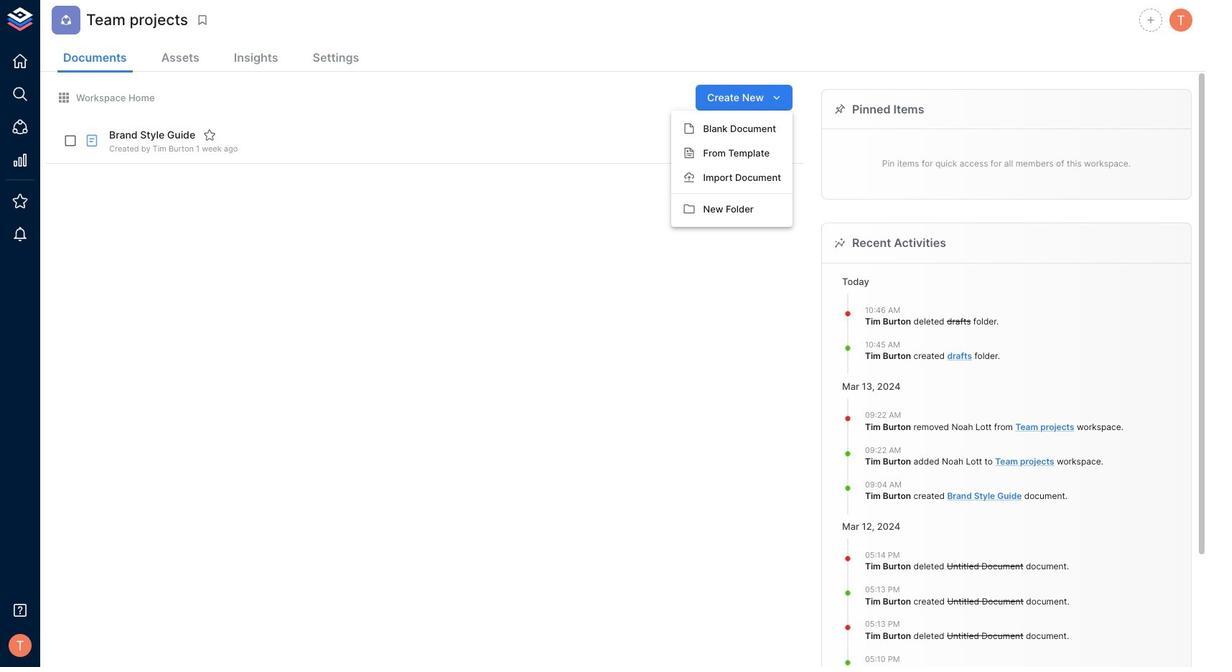Task type: vqa. For each thing, say whether or not it's contained in the screenshot.
2nd Remove Bookmark image from the bottom of the page
no



Task type: describe. For each thing, give the bounding box(es) containing it.
bookmark image
[[196, 14, 209, 27]]

favorite image
[[203, 129, 216, 141]]



